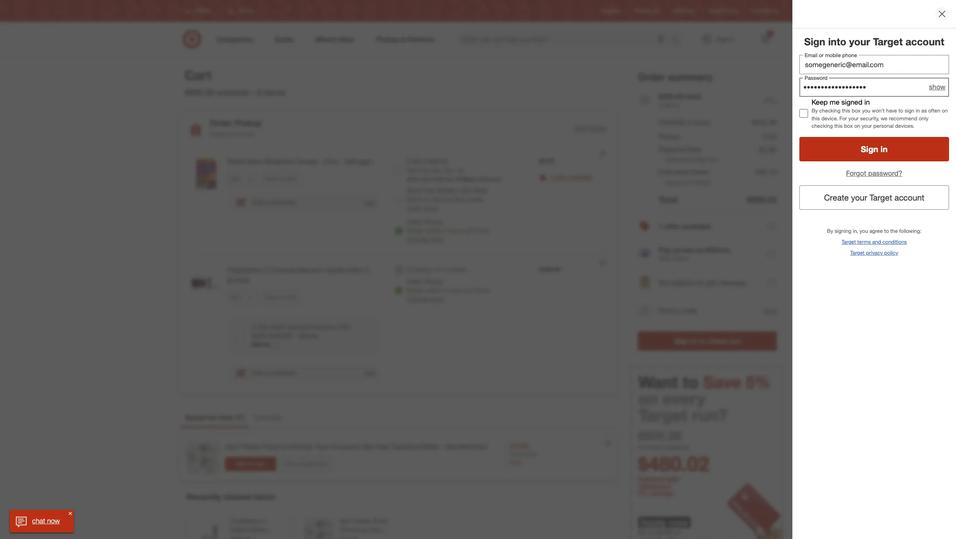 Task type: vqa. For each thing, say whether or not it's contained in the screenshot.
Prices,
no



Task type: describe. For each thing, give the bounding box(es) containing it.
2 vertical spatial save
[[703, 373, 741, 393]]

show button
[[929, 82, 946, 92]]

save for breakfast
[[266, 175, 278, 182]]

subtotal inside $505.28 current subtotal $480.02
[[664, 444, 690, 452]]

chat now button
[[10, 510, 74, 533]]

within for store pickup option change store button
[[426, 227, 442, 234]]

pinole inside order pickup 2 items at pinole
[[238, 131, 255, 138]]

)
[[242, 413, 244, 422]]

as down delivery
[[447, 196, 453, 203]]

1 horizontal spatial 1
[[550, 173, 553, 181]]

estimated bag fee
[[666, 156, 718, 163]]

at for store pickup radio
[[466, 287, 471, 294]]

playstation 5 console marvel&#39;s spider-man 2 bundle image
[[187, 265, 222, 300]]

2 down the shipping not available
[[444, 287, 447, 294]]

estimated taxes
[[659, 168, 709, 177]]

pale
[[376, 443, 389, 451]]

0 horizontal spatial subtotal
[[217, 87, 249, 97]]

forgot
[[846, 169, 867, 178]]

same
[[407, 187, 423, 194]]

estimated for estimated bag fee
[[666, 156, 693, 163]]

for right "saved"
[[208, 413, 217, 422]]

for left gift
[[696, 278, 704, 287]]

sign in to check out
[[674, 337, 740, 346]]

protection
[[309, 323, 337, 331]]

items inside $555.03 total 2 items
[[664, 101, 679, 109]]

check
[[708, 337, 728, 346]]

0 vertical spatial redcard
[[674, 8, 695, 14]]

low
[[683, 246, 694, 255]]

2 vertical spatial add button
[[363, 369, 375, 377]]

privacy
[[866, 250, 883, 256]]

man
[[349, 266, 363, 275]]

plastic for 40ct plastic finial christmas tree ornament set
[[353, 518, 371, 525]]

- right 24oz
[[340, 157, 343, 166]]

5 for console
[[264, 266, 268, 275]]

chat now
[[32, 517, 60, 526]]

in left the check
[[691, 337, 697, 346]]

items inside button
[[316, 461, 329, 467]]

order up $555.03 total 2 items
[[638, 71, 665, 83]]

cart item ready to fulfill group containing playstation 5 console marvel's spider-man 2 bundle
[[180, 255, 617, 393]]

christmas for 40ct plastic finial christmas tree ornament set pale teal/gold/slate - wondershop™
[[281, 443, 313, 451]]

1 vertical spatial a
[[264, 369, 268, 377]]

pay
[[659, 246, 671, 255]]

1 vertical spatial box
[[844, 123, 853, 129]]

pickup down more
[[424, 218, 443, 226]]

or
[[674, 528, 680, 537]]

(2
[[687, 119, 692, 126]]

conditions
[[883, 239, 907, 245]]

0 vertical spatial add button
[[363, 199, 375, 207]]

sign in button
[[800, 137, 949, 161]]

40ct plastic finial christmas tree ornament set pale teal/gold/slate - wondershop™ link
[[225, 442, 489, 452]]

0 vertical spatial checking
[[820, 108, 841, 114]]

order pickup 2 items at pinole
[[210, 118, 262, 138]]

cereal
[[296, 157, 317, 166]]

sign into your target account dialog
[[793, 0, 956, 540]]

change for change store button corresponding to store pickup radio
[[407, 295, 428, 303]]

in right signed on the top of page
[[865, 98, 870, 106]]

- inside 2 year video games protection plan ($450-$499.99) - allstate
[[294, 332, 296, 339]]

you inside keep me signed in by checking this box you won't have to sign in as often on this device. for your security, we recommend only checking this box on your personal devices.
[[862, 108, 871, 114]]

current
[[638, 444, 662, 452]]

$480.02
[[638, 452, 710, 476]]

0 vertical spatial this
[[842, 108, 851, 114]]

add a substitute for top add button
[[251, 199, 296, 206]]

to inside add to cart button
[[248, 461, 253, 468]]

$505.28 for $505.28 current subtotal $480.02
[[638, 428, 682, 444]]

add to cart button
[[225, 457, 276, 471]]

tree for 40ct plastic finial christmas tree ornament set
[[369, 527, 380, 534]]

get inside 2-day shipping get it by sat, nov 18 when you order by 12:00pm tomorrow
[[407, 167, 417, 174]]

into
[[828, 35, 847, 48]]

$505.28 for $505.28
[[752, 118, 777, 127]]

5 for digital
[[262, 518, 266, 525]]

40ct plastic finial christmas tree ornament set pale teal/gold/slate - wondershop™
[[225, 443, 489, 451]]

2 inside "link"
[[769, 31, 771, 36]]

save for later button for console
[[262, 291, 301, 305]]

total
[[659, 195, 678, 205]]

order pickup ready within 2 hours at pinole change store for change store button corresponding to store pickup radio
[[407, 278, 489, 303]]

your down security,
[[862, 123, 872, 129]]

$505.28 current subtotal $480.02
[[638, 428, 710, 476]]

0 vertical spatial available
[[569, 173, 592, 181]]

your right into
[[849, 35, 871, 48]]

40ct plastic finial christmas tree ornament set pale teal/gold/slate - wondershop™ list item
[[180, 435, 617, 481]]

console inside playstation 5 digital edition console
[[230, 535, 252, 540]]

your right the for
[[849, 115, 859, 122]]

saved for later ( 1 )
[[185, 413, 244, 422]]

in,
[[853, 228, 858, 234]]

0 horizontal spatial by
[[423, 167, 430, 174]]

on down the estimated taxes
[[685, 179, 692, 186]]

1 vertical spatial add button
[[763, 306, 777, 316]]

1 vertical spatial offer
[[665, 222, 680, 231]]

0 vertical spatial a
[[264, 199, 268, 206]]

target inside button
[[870, 193, 893, 203]]

policy
[[885, 250, 899, 256]]

apply now button
[[638, 517, 691, 528]]

1 vertical spatial 5%
[[638, 489, 648, 498]]

bag
[[695, 156, 706, 163]]

none password field inside sign into your target account dialog
[[800, 78, 949, 97]]

$499.99
[[539, 266, 561, 273]]

order down learn at top
[[407, 218, 422, 226]]

save for later for breakfast
[[266, 175, 297, 182]]

pay as low as $52/mo. with affirm
[[659, 246, 732, 263]]

2 vertical spatial later
[[219, 413, 234, 422]]

2-
[[407, 157, 413, 165]]

2 inside $555.03 total 2 items
[[659, 101, 662, 109]]

more
[[424, 204, 438, 212]]

add inside 40ct plastic finial christmas tree ornament set pale teal/gold/slate - wondershop™ list item
[[237, 461, 246, 468]]

video
[[270, 323, 286, 331]]

6pm
[[455, 196, 467, 203]]

edition
[[249, 527, 268, 534]]

store for store pickup option change store button
[[430, 236, 444, 243]]

sign for sign into your target account
[[804, 35, 826, 48]]

2 vertical spatial this
[[835, 123, 843, 129]]

2 right $505.28 subtotal
[[257, 87, 261, 97]]

order inside order pickup 2 items at pinole
[[210, 118, 232, 128]]

find
[[752, 8, 762, 14]]

not
[[659, 278, 670, 287]]

for inside apply now for a credit or
[[638, 528, 647, 537]]

(
[[236, 413, 238, 422]]

2 vertical spatial available
[[443, 266, 467, 273]]

fee
[[708, 156, 718, 163]]

hours for change store button corresponding to store pickup radio
[[449, 287, 464, 294]]

reg
[[510, 451, 519, 458]]

save for later button for breakfast
[[262, 172, 301, 186]]

want
[[638, 373, 678, 393]]

spider-
[[326, 266, 349, 275]]

1 horizontal spatial by
[[447, 176, 453, 182]]

1 vertical spatial 1
[[659, 222, 663, 231]]

sat,
[[432, 167, 442, 174]]

target circle link
[[709, 7, 738, 15]]

regional fees
[[659, 145, 701, 153]]

in down personal
[[881, 144, 888, 154]]

affirm image
[[639, 249, 651, 257]]

pickup inside order pickup 2 items at pinole
[[235, 118, 262, 128]]

to inside sign in to check out button
[[699, 337, 706, 346]]

pinole for store pickup option
[[473, 227, 489, 234]]

to left the
[[885, 228, 889, 234]]

year
[[257, 323, 269, 331]]

items inside order pickup 2 items at pinole
[[215, 131, 230, 138]]

to inside keep me signed in by checking this box you won't have to sign in as often on this device. for your security, we recommend only checking this box on your personal devices.
[[899, 108, 904, 114]]

playstation 5 digital edition console
[[230, 518, 268, 540]]

order pickup ready within 2 hours at pinole change store for store pickup option change store button
[[407, 218, 489, 243]]

1 vertical spatial available
[[682, 222, 711, 231]]

18
[[457, 167, 463, 174]]

0 vertical spatial box
[[852, 108, 861, 114]]

delivery
[[436, 187, 458, 194]]

for
[[840, 115, 847, 122]]

order summary
[[638, 71, 713, 83]]

sale
[[510, 459, 522, 466]]

sign in to check out button
[[638, 332, 777, 351]]

finial for 40ct plastic finial christmas tree ornament set
[[373, 518, 387, 525]]

1 vertical spatial with
[[666, 476, 680, 484]]

by signing in, you agree to the following:
[[827, 228, 922, 234]]

shop similar items
[[285, 461, 329, 467]]

chat now dialog
[[10, 510, 74, 533]]

2 inside order pickup 2 items at pinole
[[210, 131, 213, 138]]

breakfast
[[265, 157, 294, 166]]

regional
[[659, 145, 686, 153]]

$1.00
[[760, 145, 777, 153]]

$499.99)
[[269, 332, 292, 339]]

ready for store pickup option change store button
[[407, 227, 424, 234]]

cart
[[185, 67, 212, 83]]

sign in
[[861, 144, 888, 154]]

ornament for 40ct plastic finial christmas tree ornament set pale teal/gold/slate - wondershop™
[[330, 443, 362, 451]]

sign
[[905, 108, 915, 114]]

as inside keep me signed in by checking this box you won't have to sign in as often on this device. for your security, we recommend only checking this box on your personal devices.
[[922, 108, 927, 114]]

shipt
[[473, 187, 487, 194]]

cart item ready to fulfill group containing raisin bran breakfast cereal - 24oz - kellogg's
[[180, 146, 617, 254]]

now for chat
[[47, 517, 60, 526]]

signed
[[842, 98, 863, 106]]

search
[[667, 36, 688, 44]]

favorites
[[254, 413, 282, 422]]

0 vertical spatial account
[[906, 35, 945, 48]]

fees
[[688, 145, 701, 153]]

soon
[[431, 196, 445, 203]]

pickup down the shipping not available
[[424, 278, 443, 285]]

40ct for 40ct plastic finial christmas tree ornament set
[[339, 518, 351, 525]]

ornament for 40ct plastic finial christmas tree ornament set
[[339, 535, 367, 540]]

$10.50 reg $15.00 sale
[[510, 443, 537, 466]]

free
[[763, 132, 777, 141]]

at inside order pickup 2 items at pinole
[[231, 131, 237, 138]]

ad
[[653, 8, 660, 14]]

in right sign
[[916, 108, 920, 114]]

for down playstation 5 console marvel's spider-man 2 bundle at the left of the page
[[279, 294, 285, 301]]

- left 24oz
[[319, 157, 321, 166]]

1 vertical spatial this
[[812, 115, 820, 122]]

within for change store button corresponding to store pickup radio
[[426, 287, 442, 294]]

kellogg's
[[345, 157, 374, 166]]



Task type: locate. For each thing, give the bounding box(es) containing it.
affirm image
[[638, 248, 652, 262]]

1 vertical spatial ornament
[[339, 535, 367, 540]]

pickup up regional
[[659, 132, 680, 141]]

0 vertical spatial substitute
[[269, 199, 296, 206]]

as down day
[[423, 196, 430, 203]]

tree inside 40ct plastic finial christmas tree ornament set
[[369, 527, 380, 534]]

get inside same day delivery with shipt get it as soon as 6pm today learn more
[[407, 196, 417, 203]]

playstation 5 console marvel's spider-man 2 bundle
[[227, 266, 369, 285]]

1 horizontal spatial 1 offer available button
[[638, 213, 777, 241]]

1 offer available inside button
[[659, 222, 711, 231]]

account inside button
[[895, 193, 925, 203]]

2 vertical spatial 1
[[238, 413, 242, 422]]

by inside keep me signed in by checking this box you won't have to sign in as often on this device. for your security, we recommend only checking this box on your personal devices.
[[812, 108, 818, 114]]

later for console
[[287, 294, 297, 301]]

1 cart item ready to fulfill group from the top
[[180, 146, 617, 254]]

1 vertical spatial sign
[[861, 144, 879, 154]]

0 vertical spatial $505.28
[[185, 87, 214, 97]]

5 inside playstation 5 console marvel's spider-man 2 bundle
[[264, 266, 268, 275]]

shipping
[[407, 266, 431, 273]]

as up only
[[922, 108, 927, 114]]

account
[[906, 35, 945, 48], [895, 193, 925, 203]]

console inside playstation 5 console marvel's spider-man 2 bundle
[[270, 266, 296, 275]]

1 vertical spatial ready
[[407, 287, 424, 294]]

ready right store pickup radio
[[407, 287, 424, 294]]

at for store pickup option
[[466, 227, 471, 234]]

1 substitute from the top
[[269, 199, 296, 206]]

✕
[[69, 511, 72, 516]]

change up shipping
[[407, 236, 428, 243]]

for down breakfast at the left top
[[279, 175, 285, 182]]

1 add a substitute from the top
[[251, 199, 296, 206]]

What can we help you find? suggestions appear below search field
[[456, 30, 673, 49]]

personal
[[874, 123, 894, 129]]

it up learn more 'button' at the top left of the page
[[418, 196, 422, 203]]

0 vertical spatial 1 offer available button
[[550, 173, 592, 182]]

want to save 5% *
[[638, 373, 773, 393]]

estimated for estimated taxes
[[659, 168, 690, 177]]

this down the for
[[835, 123, 843, 129]]

2 horizontal spatial available
[[682, 222, 711, 231]]

2 cart item ready to fulfill group from the top
[[180, 255, 617, 393]]

registry link
[[602, 7, 621, 15]]

$505.28 for $505.28 subtotal
[[185, 87, 214, 97]]

plastic for 40ct plastic finial christmas tree ornament set pale teal/gold/slate - wondershop™
[[241, 443, 261, 451]]

-
[[319, 157, 321, 166], [340, 157, 343, 166], [294, 332, 296, 339], [441, 443, 444, 451]]

None radio
[[395, 165, 403, 174]]

at down the shipping not available
[[466, 287, 471, 294]]

- down games
[[294, 332, 296, 339]]

2 store from the top
[[430, 295, 444, 303]]

1 offer available button up $52/mo.
[[638, 213, 777, 241]]

later down playstation 5 console marvel's spider-man 2 bundle at the left of the page
[[287, 294, 297, 301]]

find stores link
[[752, 7, 779, 15]]

day
[[413, 157, 422, 165]]

2 vertical spatial you
[[860, 228, 868, 234]]

add a substitute for bottommost add button
[[251, 369, 296, 377]]

subtotal left (2
[[659, 118, 685, 127]]

nov
[[444, 167, 455, 174]]

2 save for later from the top
[[266, 294, 297, 301]]

redcard down $480.02
[[643, 483, 670, 491]]

0 vertical spatial by
[[423, 167, 430, 174]]

1 vertical spatial console
[[230, 535, 252, 540]]

none text field inside sign into your target account dialog
[[800, 55, 949, 74]]

0 vertical spatial ready
[[407, 227, 424, 234]]

2 down same day delivery with shipt get it as soon as 6pm today learn more
[[444, 227, 447, 234]]

1 vertical spatial playstation
[[230, 518, 261, 525]]

2 change store button from the top
[[407, 295, 444, 304]]

0 vertical spatial save
[[266, 175, 278, 182]]

box down the for
[[844, 123, 853, 129]]

2 get from the top
[[407, 196, 417, 203]]

substitute for bottommost add button
[[269, 369, 296, 377]]

40ct inside 40ct plastic finial christmas tree ornament set
[[339, 518, 351, 525]]

None radio
[[395, 196, 403, 205], [395, 265, 403, 274], [395, 196, 403, 205], [395, 265, 403, 274]]

1 vertical spatial get
[[407, 196, 417, 203]]

0 vertical spatial 5%
[[746, 373, 771, 393]]

keep
[[812, 98, 828, 106]]

at up raisin
[[231, 131, 237, 138]]

saved
[[185, 413, 206, 422]]

change down shipping
[[407, 295, 428, 303]]

for
[[279, 175, 285, 182], [696, 278, 704, 287], [279, 294, 285, 301], [208, 413, 217, 422], [638, 528, 647, 537]]

store for change store button corresponding to store pickup radio
[[430, 295, 444, 303]]

to up recommend
[[899, 108, 904, 114]]

2 vertical spatial at
[[466, 287, 471, 294]]

subtotal right current
[[664, 444, 690, 452]]

$5.29
[[539, 157, 554, 165]]

plastic inside 40ct plastic finial christmas tree ornament set
[[353, 518, 371, 525]]

1 horizontal spatial now
[[669, 517, 688, 528]]

run?
[[692, 406, 728, 426]]

sign
[[804, 35, 826, 48], [861, 144, 879, 154], [674, 337, 689, 346]]

2 inside 2 year video games protection plan ($450-$499.99) - allstate
[[252, 323, 255, 331]]

promo code
[[659, 307, 697, 315]]

registry
[[602, 8, 621, 14]]

playstation inside playstation 5 digital edition console
[[230, 518, 261, 525]]

1 vertical spatial finial
[[373, 518, 387, 525]]

your
[[849, 35, 871, 48], [849, 115, 859, 122], [862, 123, 872, 129], [851, 193, 868, 203]]

a left credit
[[649, 528, 652, 537]]

2 hours from the top
[[449, 287, 464, 294]]

0 vertical spatial 40ct
[[225, 443, 239, 451]]

weekly ad link
[[635, 7, 660, 15]]

it inside same day delivery with shipt get it as soon as 6pm today learn more
[[418, 196, 422, 203]]

0 vertical spatial within
[[426, 227, 442, 234]]

1 vertical spatial christmas
[[339, 527, 367, 534]]

2 up the raisin bran breakfast cereal - 24oz - kellogg's "image"
[[210, 131, 213, 138]]

1 change store button from the top
[[407, 235, 444, 244]]

1 horizontal spatial $505.28
[[638, 428, 682, 444]]

1 vertical spatial at
[[466, 227, 471, 234]]

this left device.
[[812, 115, 820, 122]]

now inside button
[[47, 517, 60, 526]]

0 horizontal spatial with
[[460, 187, 471, 194]]

0 vertical spatial you
[[862, 108, 871, 114]]

now for apply
[[669, 517, 688, 528]]

1 vertical spatial redcard
[[643, 483, 670, 491]]

0 horizontal spatial $555.03
[[659, 92, 684, 101]]

$555.03 total 2 items
[[659, 92, 701, 109]]

christmas for 40ct plastic finial christmas tree ornament set
[[339, 527, 367, 534]]

bran
[[248, 157, 263, 166]]

0 horizontal spatial 1 offer available button
[[550, 173, 592, 182]]

plastic inside "link"
[[241, 443, 261, 451]]

1 vertical spatial $505.28
[[752, 118, 777, 127]]

you up day
[[422, 176, 431, 182]]

order pickup ready within 2 hours at pinole change store down not
[[407, 278, 489, 303]]

2-day shipping get it by sat, nov 18 when you order by 12:00pm tomorrow
[[407, 157, 501, 182]]

1 vertical spatial save for later
[[266, 294, 297, 301]]

2 vertical spatial $505.28
[[638, 428, 682, 444]]

it inside 2-day shipping get it by sat, nov 18 when you order by 12:00pm tomorrow
[[418, 167, 422, 174]]

store
[[430, 236, 444, 243], [430, 295, 444, 303]]

$555.03
[[659, 92, 684, 101], [747, 195, 777, 205]]

0 horizontal spatial plastic
[[241, 443, 261, 451]]

recommend
[[889, 115, 918, 122]]

estimated up based
[[659, 168, 690, 177]]

later for breakfast
[[287, 175, 297, 182]]

1 save for later button from the top
[[262, 172, 301, 186]]

$505.28 inside $505.28 current subtotal $480.02
[[638, 428, 682, 444]]

a down $69.00
[[264, 369, 268, 377]]

order pickup ready within 2 hours at pinole change store
[[407, 218, 489, 243], [407, 278, 489, 303]]

create
[[824, 193, 849, 203]]

1 vertical spatial 1 offer available
[[659, 222, 711, 231]]

finial inside "link"
[[263, 443, 280, 451]]

order
[[638, 71, 665, 83], [210, 118, 232, 128], [407, 218, 422, 226], [407, 278, 422, 285]]

set
[[363, 443, 374, 451]]

1 vertical spatial within
[[426, 287, 442, 294]]

5 inside playstation 5 digital edition console
[[262, 518, 266, 525]]

2 link
[[756, 30, 775, 49]]

add a substitute down $69.00
[[251, 369, 296, 377]]

0 vertical spatial ornament
[[330, 443, 362, 451]]

$555.03 for $555.03
[[747, 195, 777, 205]]

1 horizontal spatial offer
[[665, 222, 680, 231]]

ready for change store button corresponding to store pickup radio
[[407, 287, 424, 294]]

5% savings
[[638, 489, 674, 498]]

0 vertical spatial plastic
[[241, 443, 261, 451]]

1 within from the top
[[426, 227, 442, 234]]

- left wondershop™
[[441, 443, 444, 451]]

to right want
[[683, 373, 699, 393]]

christmas inside "link"
[[281, 443, 313, 451]]

2 within from the top
[[426, 287, 442, 294]]

1 horizontal spatial by
[[827, 228, 833, 234]]

1 ready from the top
[[407, 227, 424, 234]]

order down $505.28 subtotal
[[210, 118, 232, 128]]

1 vertical spatial account
[[895, 193, 925, 203]]

the
[[891, 228, 898, 234]]

raisin bran breakfast cereal - 24oz - kellogg's image
[[187, 157, 222, 192]]

2 change from the top
[[407, 295, 428, 303]]

won't
[[872, 108, 885, 114]]

1 horizontal spatial 5%
[[746, 373, 771, 393]]

- inside "link"
[[441, 443, 444, 451]]

None text field
[[800, 55, 949, 74]]

0 vertical spatial sign
[[804, 35, 826, 48]]

1 horizontal spatial subtotal
[[664, 444, 690, 452]]

by down keep at the right top of page
[[812, 108, 818, 114]]

1 up pay
[[659, 222, 663, 231]]

2 order pickup ready within 2 hours at pinole change store from the top
[[407, 278, 489, 303]]

promo
[[659, 307, 679, 315]]

keep me signed in by checking this box you won't have to sign in as often on this device. for your security, we recommend only checking this box on your personal devices.
[[812, 98, 948, 129]]

0 horizontal spatial sign
[[674, 337, 689, 346]]

$505.28 up the free
[[752, 118, 777, 127]]

as up "affirm"
[[673, 246, 681, 255]]

2 down stores at the right of page
[[769, 31, 771, 36]]

target terms and conditions link
[[842, 238, 907, 246]]

$505.28 down cart
[[185, 87, 214, 97]]

tree inside "link"
[[315, 443, 328, 451]]

1 vertical spatial 1 offer available button
[[638, 213, 777, 241]]

circle
[[724, 8, 738, 14]]

1 horizontal spatial plastic
[[353, 518, 371, 525]]

0 vertical spatial it
[[418, 167, 422, 174]]

1 vertical spatial substitute
[[269, 369, 296, 377]]

signing
[[835, 228, 852, 234]]

ornament inside 40ct plastic finial christmas tree ornament set
[[339, 535, 367, 540]]

within down the shipping not available
[[426, 287, 442, 294]]

on down security,
[[855, 123, 861, 129]]

tomorrow
[[477, 176, 501, 182]]

0 vertical spatial finial
[[263, 443, 280, 451]]

offer inside 'cart item ready to fulfill' group
[[555, 173, 567, 181]]

recently viewed items
[[187, 492, 275, 502]]

save up video
[[266, 294, 278, 301]]

1 vertical spatial plastic
[[353, 518, 371, 525]]

available
[[569, 173, 592, 181], [682, 222, 711, 231], [443, 266, 467, 273]]

94564
[[694, 179, 711, 186]]

1 it from the top
[[418, 167, 422, 174]]

today
[[469, 196, 484, 203]]

recently
[[187, 492, 221, 502]]

40ct for 40ct plastic finial christmas tree ornament set pale teal/gold/slate - wondershop™
[[225, 443, 239, 451]]

$555.03 down order summary
[[659, 92, 684, 101]]

1 horizontal spatial redcard
[[674, 8, 695, 14]]

with inside same day delivery with shipt get it as soon as 6pm today learn more
[[460, 187, 471, 194]]

you inside 2-day shipping get it by sat, nov 18 when you order by 12:00pm tomorrow
[[422, 176, 431, 182]]

to left cart
[[248, 461, 253, 468]]

sign for sign in
[[861, 144, 879, 154]]

1 vertical spatial subtotal
[[638, 476, 665, 484]]

40ct plastic finial christmas tree ornament set - wondershop™ image
[[304, 517, 334, 540], [304, 517, 334, 540]]

1 vertical spatial 40ct
[[339, 518, 351, 525]]

with up '6pm'
[[460, 187, 471, 194]]

2 vertical spatial sign
[[674, 337, 689, 346]]

$15.00
[[521, 451, 537, 458]]

40ct plastic finial christmas tree ornament set link
[[339, 517, 390, 540]]

christmas inside 40ct plastic finial christmas tree ornament set
[[339, 527, 367, 534]]

1 vertical spatial it
[[418, 196, 422, 203]]

subtotal up order pickup 2 items at pinole
[[217, 87, 249, 97]]

None checkbox
[[800, 109, 808, 118]]

change store button for store pickup radio
[[407, 295, 444, 304]]

store down the shipping not available
[[430, 295, 444, 303]]

change store button for store pickup option
[[407, 235, 444, 244]]

on inside on every target run?
[[638, 389, 658, 409]]

0 vertical spatial offer
[[555, 173, 567, 181]]

0 horizontal spatial 40ct
[[225, 443, 239, 451]]

1 vertical spatial checking
[[812, 123, 833, 129]]

stores
[[763, 8, 779, 14]]

2 substitute from the top
[[269, 369, 296, 377]]

save for later for console
[[266, 294, 297, 301]]

2 left the year
[[252, 323, 255, 331]]

playstation up bundle
[[227, 266, 262, 275]]

show
[[929, 83, 946, 91]]

40ct inside "link"
[[225, 443, 239, 451]]

a inside apply now for a credit or
[[649, 528, 652, 537]]

1 offer available up low
[[659, 222, 711, 231]]

1 horizontal spatial console
[[270, 266, 296, 275]]

change for store pickup option change store button
[[407, 236, 428, 243]]

finial inside 40ct plastic finial christmas tree ornament set
[[373, 518, 387, 525]]

1 horizontal spatial available
[[569, 173, 592, 181]]

None password field
[[800, 78, 949, 97]]

order down shipping
[[407, 278, 422, 285]]

1 change from the top
[[407, 236, 428, 243]]

2 save for later button from the top
[[262, 291, 301, 305]]

none checkbox inside sign into your target account dialog
[[800, 109, 808, 118]]

now inside apply now for a credit or
[[669, 517, 688, 528]]

playstation inside playstation 5 console marvel's spider-man 2 bundle
[[227, 266, 262, 275]]

1 order pickup ready within 2 hours at pinole change store from the top
[[407, 218, 489, 243]]

1 get from the top
[[407, 167, 417, 174]]

0 horizontal spatial by
[[812, 108, 818, 114]]

pickup down 2 items
[[235, 118, 262, 128]]

within down more
[[426, 227, 442, 234]]

total
[[686, 92, 701, 101]]

plastic
[[241, 443, 261, 451], [353, 518, 371, 525]]

sign up forgot password? link
[[861, 144, 879, 154]]

password?
[[869, 169, 903, 178]]

change
[[407, 236, 428, 243], [407, 295, 428, 303]]

subtotal for subtotal with
[[638, 476, 665, 484]]

at down '6pm'
[[466, 227, 471, 234]]

1 vertical spatial change
[[407, 295, 428, 303]]

later left ( on the bottom
[[219, 413, 234, 422]]

day
[[424, 187, 435, 194]]

eligible
[[672, 278, 694, 287]]

0 vertical spatial pinole
[[238, 131, 255, 138]]

0 horizontal spatial redcard
[[643, 483, 670, 491]]

2 right man
[[365, 266, 369, 275]]

playstation for playstation 5 console marvel's spider-man 2 bundle
[[227, 266, 262, 275]]

store up the shipping not available
[[430, 236, 444, 243]]

0 vertical spatial get
[[407, 167, 417, 174]]

learn
[[407, 204, 422, 212]]

1 store from the top
[[430, 236, 444, 243]]

($450-
[[252, 332, 269, 339]]

same day delivery with shipt get it as soon as 6pm today learn more
[[407, 187, 487, 212]]

1 vertical spatial estimated
[[659, 168, 690, 177]]

target inside on every target run?
[[638, 406, 688, 426]]

0 vertical spatial store
[[430, 236, 444, 243]]

find stores
[[752, 8, 779, 14]]

pinole
[[238, 131, 255, 138], [473, 227, 489, 234], [473, 287, 489, 294]]

0 vertical spatial $555.03
[[659, 92, 684, 101]]

on every target run?
[[638, 389, 728, 426]]

1 horizontal spatial finial
[[373, 518, 387, 525]]

Store pickup radio
[[395, 286, 403, 295]]

save up run?
[[703, 373, 741, 393]]

40ct plastic finial christmas tree ornament set pale teal/gold/slate - wondershop&#8482; image
[[185, 440, 220, 475]]

finial for 40ct plastic finial christmas tree ornament set pale teal/gold/slate - wondershop™
[[263, 443, 280, 451]]

by left "signing"
[[827, 228, 833, 234]]

subtotal for subtotal (2 items)
[[659, 118, 685, 127]]

hours down '6pm'
[[449, 227, 464, 234]]

0 horizontal spatial tree
[[315, 443, 328, 451]]

it down day
[[418, 167, 422, 174]]

to
[[899, 108, 904, 114], [885, 228, 889, 234], [699, 337, 706, 346], [683, 373, 699, 393], [248, 461, 253, 468]]

1 down $5.29 in the right of the page
[[550, 173, 553, 181]]

0 horizontal spatial finial
[[263, 443, 280, 451]]

ready right store pickup option
[[407, 227, 424, 234]]

0 vertical spatial save for later button
[[262, 172, 301, 186]]

0 vertical spatial 5
[[264, 266, 268, 275]]

on left every
[[638, 389, 658, 409]]

save for later down playstation 5 console marvel's spider-man 2 bundle at the left of the page
[[266, 294, 297, 301]]

to left the check
[[699, 337, 706, 346]]

playstation for playstation 5 digital edition console
[[230, 518, 261, 525]]

sign left into
[[804, 35, 826, 48]]

$555.03 for $555.03 total 2 items
[[659, 92, 684, 101]]

change store button right store pickup radio
[[407, 295, 444, 304]]

code
[[681, 307, 697, 315]]

$505.28 up $480.02
[[638, 428, 682, 444]]

save down breakfast at the left top
[[266, 175, 278, 182]]

Store pickup radio
[[395, 227, 403, 235]]

substitute for top add button
[[269, 199, 296, 206]]

1 offer available button down $5.29 in the right of the page
[[550, 173, 592, 182]]

subtotal up 5% savings
[[638, 476, 665, 484]]

0 vertical spatial hours
[[449, 227, 464, 234]]

as right low
[[696, 246, 704, 255]]

now right chat
[[47, 517, 60, 526]]

by
[[423, 167, 430, 174], [447, 176, 453, 182]]

redcard right ad
[[674, 8, 695, 14]]

you up security,
[[862, 108, 871, 114]]

2 ready from the top
[[407, 287, 424, 294]]

$52/mo.
[[706, 246, 732, 255]]

learn more button
[[407, 204, 438, 213]]

$48.75
[[756, 168, 777, 177]]

0 vertical spatial later
[[287, 175, 297, 182]]

2 it from the top
[[418, 196, 422, 203]]

1 horizontal spatial $555.03
[[747, 195, 777, 205]]

0 horizontal spatial available
[[443, 266, 467, 273]]

Service plan checkbox
[[236, 333, 245, 341]]

add a substitute down breakfast at the left top
[[251, 199, 296, 206]]

on right often
[[942, 108, 948, 114]]

1 horizontal spatial with
[[666, 476, 680, 484]]

$555.03 down '$48.75'
[[747, 195, 777, 205]]

sign for sign in to check out
[[674, 337, 689, 346]]

1 vertical spatial $555.03
[[747, 195, 777, 205]]

1 offer available button
[[550, 173, 592, 182], [638, 213, 777, 241]]

order pickup ready within 2 hours at pinole change store down more
[[407, 218, 489, 243]]

2 inside playstation 5 console marvel's spider-man 2 bundle
[[365, 266, 369, 275]]

0 vertical spatial by
[[812, 108, 818, 114]]

credit
[[654, 528, 672, 537]]

you right 'in,'
[[860, 228, 868, 234]]

your right create
[[851, 193, 868, 203]]

2 year video games protection plan ($450-$499.99) - allstate
[[252, 323, 351, 339]]

ornament inside "link"
[[330, 443, 362, 451]]

$555.03 inside $555.03 total 2 items
[[659, 92, 684, 101]]

sign down promo code
[[674, 337, 689, 346]]

0 horizontal spatial 1 offer available
[[550, 173, 592, 181]]

gift
[[706, 278, 716, 287]]

christmas
[[281, 443, 313, 451], [339, 527, 367, 534]]

pinole for store pickup radio
[[473, 287, 489, 294]]

cart
[[254, 461, 265, 468]]

1 save for later from the top
[[266, 175, 297, 182]]

tree for 40ct plastic finial christmas tree ornament set pale teal/gold/slate - wondershop™
[[315, 443, 328, 451]]

shipping not available
[[407, 266, 467, 273]]

0 vertical spatial tree
[[315, 443, 328, 451]]

hours for store pickup option change store button
[[449, 227, 464, 234]]

1 horizontal spatial christmas
[[339, 527, 367, 534]]

1 vertical spatial tree
[[369, 527, 380, 534]]

substitute down $69.00
[[269, 369, 296, 377]]

within
[[426, 227, 442, 234], [426, 287, 442, 294]]

playstation 5 digital edition console image
[[194, 517, 225, 540], [194, 517, 225, 540]]

1 hours from the top
[[449, 227, 464, 234]]

save for later button down breakfast at the left top
[[262, 172, 301, 186]]

2 add a substitute from the top
[[251, 369, 296, 377]]

add to cart
[[237, 461, 265, 468]]

1 vertical spatial store
[[430, 295, 444, 303]]

0 vertical spatial console
[[270, 266, 296, 275]]

finial
[[263, 443, 280, 451], [373, 518, 387, 525]]

your inside button
[[851, 193, 868, 203]]

target
[[709, 8, 723, 14], [873, 35, 903, 48], [870, 193, 893, 203], [842, 239, 856, 245], [851, 250, 865, 256], [638, 406, 688, 426]]

based
[[666, 179, 683, 186]]

cart item ready to fulfill group
[[180, 146, 617, 254], [180, 255, 617, 393]]

save for console
[[266, 294, 278, 301]]



